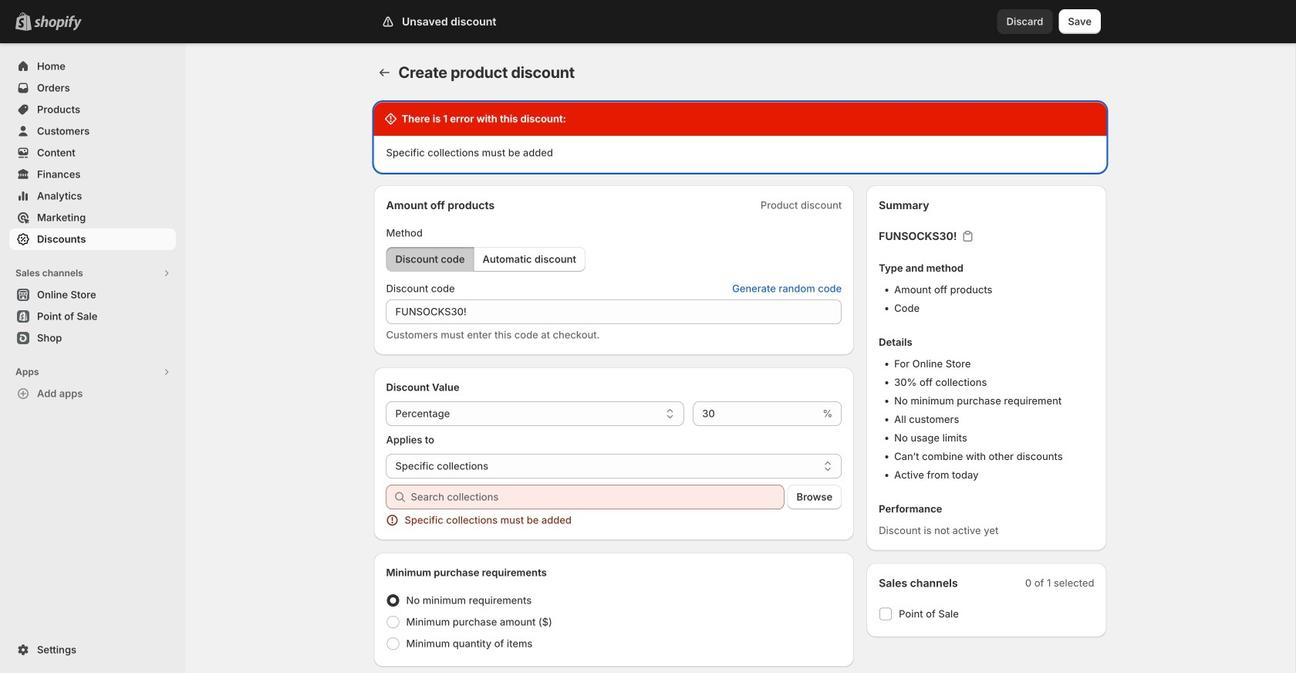 Task type: vqa. For each thing, say whether or not it's contained in the screenshot.
Shopify image
yes



Task type: describe. For each thing, give the bounding box(es) containing it.
shopify image
[[34, 15, 82, 31]]



Task type: locate. For each thing, give the bounding box(es) containing it.
None text field
[[386, 300, 842, 324], [693, 401, 820, 426], [386, 300, 842, 324], [693, 401, 820, 426]]

Search collections text field
[[411, 485, 785, 510]]



